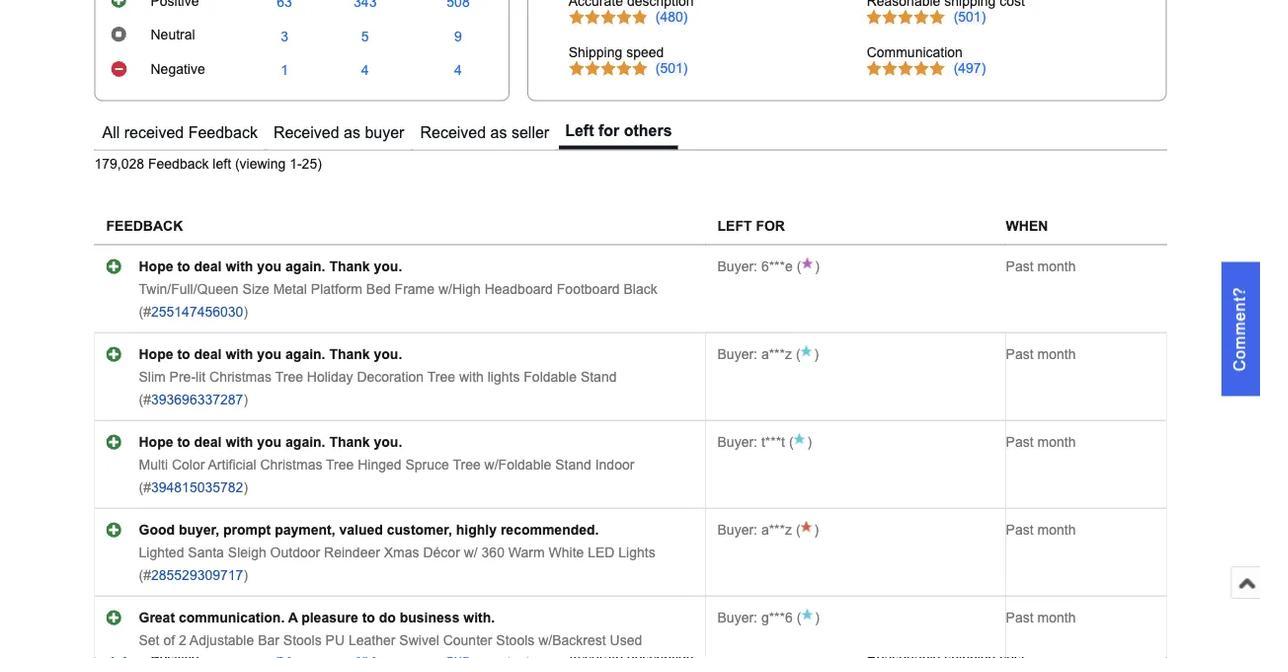 Task type: locate. For each thing, give the bounding box(es) containing it.
left
[[213, 157, 231, 172]]

hope to deal with you again. thank you. element up size at the top
[[139, 259, 402, 274]]

as left seller
[[491, 124, 507, 142]]

christmas right lit
[[209, 370, 272, 385]]

month
[[1038, 259, 1076, 274], [1038, 347, 1076, 362], [1038, 435, 1076, 450], [1038, 523, 1076, 538], [1038, 611, 1076, 626]]

christmas right artificial
[[260, 458, 322, 473]]

hope up twin/full/queen
[[139, 259, 173, 274]]

hope to deal with you again. thank you. element for artificial
[[139, 435, 402, 450]]

feedback
[[106, 219, 183, 234]]

0 vertical spatial deal
[[194, 259, 222, 274]]

thank up platform
[[329, 259, 370, 274]]

received as buyer button
[[268, 117, 410, 149]]

thank for hinged
[[329, 435, 370, 450]]

(# down twin/full/queen
[[139, 304, 151, 320]]

1 thank from the top
[[329, 259, 370, 274]]

1 horizontal spatial 4 button
[[455, 63, 462, 79]]

4 button down the "9" button
[[455, 63, 462, 79]]

with.
[[464, 611, 495, 626]]

480 ratings received on accurate description. click to check average rating. element
[[656, 10, 688, 25]]

5 past from the top
[[1006, 611, 1034, 626]]

to
[[177, 259, 190, 274], [177, 347, 190, 362], [177, 435, 190, 450], [362, 611, 375, 626]]

slim pre-lit christmas tree holiday decoration tree with lights foldable stand (#
[[139, 370, 617, 408]]

hope up multi
[[139, 435, 173, 450]]

speed
[[626, 45, 664, 60]]

feedback left for buyer. element for twin/full/queen size metal platform bed frame w/high headboard footboard black (#
[[718, 259, 793, 274]]

(501) button up (497)
[[954, 10, 986, 25]]

2 vertical spatial again.
[[286, 435, 326, 450]]

(501)
[[954, 10, 986, 25], [656, 60, 688, 76]]

feedback left for buyer. element containing buyer: 6***e
[[718, 259, 793, 274]]

1 as from the left
[[344, 124, 361, 142]]

past month for slim pre-lit christmas tree holiday decoration tree with lights foldable stand (#
[[1006, 347, 1076, 362]]

deal
[[194, 259, 222, 274], [194, 347, 222, 362], [194, 435, 222, 450]]

1 vertical spatial feedback
[[148, 157, 209, 172]]

2 past from the top
[[1006, 347, 1034, 362]]

shipping
[[569, 45, 623, 60]]

2 hope from the top
[[139, 347, 173, 362]]

4 past month element from the top
[[1006, 523, 1076, 538]]

tree right decoration
[[428, 370, 455, 385]]

(501) down 'speed'
[[656, 60, 688, 76]]

hope to deal with you again. thank you. up artificial
[[139, 435, 402, 450]]

2 deal from the top
[[194, 347, 222, 362]]

5 buyer: from the top
[[718, 611, 758, 626]]

0 vertical spatial hope to deal with you again. thank you. element
[[139, 259, 402, 274]]

3 past month element from the top
[[1006, 435, 1076, 450]]

1 again. from the top
[[286, 259, 326, 274]]

(# down the lighted
[[139, 568, 151, 584]]

394815035782 )
[[151, 480, 248, 496]]

0 vertical spatial (501) button
[[954, 10, 986, 25]]

2 (# from the top
[[139, 392, 151, 408]]

lights
[[488, 370, 520, 385]]

as inside the received as seller button
[[491, 124, 507, 142]]

stand inside slim pre-lit christmas tree holiday decoration tree with lights foldable stand (#
[[581, 370, 617, 385]]

0 horizontal spatial 4
[[361, 63, 369, 78]]

6***e
[[762, 259, 793, 274]]

1 horizontal spatial as
[[491, 124, 507, 142]]

a***z down 6***e
[[762, 347, 792, 362]]

buyer: up buyer: t***t
[[718, 347, 758, 362]]

feedback down all received feedback button
[[148, 157, 209, 172]]

feedback left for buyer. element containing buyer: t***t
[[718, 435, 785, 450]]

buyer
[[365, 124, 404, 142]]

(501) up (497)
[[954, 10, 986, 25]]

2 a***z from the top
[[762, 523, 792, 538]]

hope to deal with you again. thank you. element
[[139, 259, 402, 274], [139, 347, 402, 362], [139, 435, 402, 450]]

179,028 feedback left (viewing 1-25)
[[94, 157, 322, 172]]

2 month from the top
[[1038, 347, 1076, 362]]

good buyer, prompt payment, valued customer, highly recommended. element
[[139, 523, 599, 538]]

feedback element
[[106, 219, 183, 234]]

2 as from the left
[[491, 124, 507, 142]]

1 4 button from the left
[[361, 63, 369, 79]]

1-
[[290, 157, 302, 172]]

1 hope from the top
[[139, 259, 173, 274]]

christmas inside slim pre-lit christmas tree holiday decoration tree with lights foldable stand (#
[[209, 370, 272, 385]]

with
[[226, 259, 253, 274], [226, 347, 253, 362], [459, 370, 484, 385], [226, 435, 253, 450]]

(497)
[[954, 60, 986, 76]]

past month element for slim pre-lit christmas tree holiday decoration tree with lights foldable stand (#
[[1006, 347, 1076, 362]]

2 vertical spatial hope
[[139, 435, 173, 450]]

past for twin/full/queen size metal platform bed frame w/high headboard footboard black (#
[[1006, 259, 1034, 274]]

all received feedback
[[102, 124, 258, 142]]

past
[[1006, 259, 1034, 274], [1006, 347, 1034, 362], [1006, 435, 1034, 450], [1006, 523, 1034, 538], [1006, 611, 1034, 626]]

bar
[[258, 633, 279, 649]]

a***z for slim pre-lit christmas tree holiday decoration tree with lights foldable stand (#
[[762, 347, 792, 362]]

stools right counter
[[496, 633, 535, 649]]

2 vertical spatial you.
[[374, 435, 402, 450]]

4 down 5 button
[[361, 63, 369, 78]]

1 you from the top
[[257, 259, 282, 274]]

to up color
[[177, 435, 190, 450]]

0 vertical spatial hope to deal with you again. thank you.
[[139, 259, 402, 274]]

4 button
[[361, 63, 369, 79], [455, 63, 462, 79]]

2 buyer: a***z from the top
[[718, 523, 792, 538]]

1 vertical spatial deal
[[194, 347, 222, 362]]

2 thank from the top
[[329, 347, 370, 362]]

feedback left for buyer. element
[[718, 259, 793, 274], [718, 347, 792, 362], [718, 435, 785, 450], [718, 523, 792, 538], [718, 611, 793, 626]]

hope to deal with you again. thank you. element up holiday at left bottom
[[139, 347, 402, 362]]

0 vertical spatial (501)
[[954, 10, 986, 25]]

feedback left for buyer. element for slim pre-lit christmas tree holiday decoration tree with lights foldable stand (#
[[718, 347, 792, 362]]

3 hope from the top
[[139, 435, 173, 450]]

1 hope to deal with you again. thank you. element from the top
[[139, 259, 402, 274]]

1 horizontal spatial stools
[[496, 633, 535, 649]]

buyer: a***z for lighted santa sleigh outdoor reindeer xmas décor w/ 360 warm white led lights (#
[[718, 523, 792, 538]]

past for lighted santa sleigh outdoor reindeer xmas décor w/ 360 warm white led lights (#
[[1006, 523, 1034, 538]]

communication
[[867, 45, 963, 60]]

2 received from the left
[[420, 124, 486, 142]]

1 a***z from the top
[[762, 347, 792, 362]]

1 (# from the top
[[139, 304, 151, 320]]

color
[[172, 458, 205, 473]]

3 month from the top
[[1038, 435, 1076, 450]]

multi color artificial christmas tree hinged spruce tree w/foldable stand indoor (#
[[139, 458, 635, 496]]

deal up twin/full/queen
[[194, 259, 222, 274]]

1 vertical spatial a***z
[[762, 523, 792, 538]]

footboard
[[557, 282, 620, 297]]

deal up color
[[194, 435, 222, 450]]

as left buyer at the top left of page
[[344, 124, 361, 142]]

deal for color
[[194, 435, 222, 450]]

1 feedback left for buyer. element from the top
[[718, 259, 793, 274]]

hope to deal with you again. thank you. element up artificial
[[139, 435, 402, 450]]

3 you. from the top
[[374, 435, 402, 450]]

1 vertical spatial hope
[[139, 347, 173, 362]]

1 deal from the top
[[194, 259, 222, 274]]

(viewing
[[235, 157, 286, 172]]

2 feedback left for buyer. element from the top
[[718, 347, 792, 362]]

month for lighted santa sleigh outdoor reindeer xmas décor w/ 360 warm white led lights (#
[[1038, 523, 1076, 538]]

buyer: left g***6
[[718, 611, 758, 626]]

buyer: a***z up buyer: g***6 on the right bottom of page
[[718, 523, 792, 538]]

3 deal from the top
[[194, 435, 222, 450]]

stools down a
[[283, 633, 322, 649]]

1 vertical spatial hope to deal with you again. thank you. element
[[139, 347, 402, 362]]

to for multi
[[177, 435, 190, 450]]

0 vertical spatial hope
[[139, 259, 173, 274]]

4 month from the top
[[1038, 523, 1076, 538]]

0 vertical spatial thank
[[329, 259, 370, 274]]

christmas for 393696337287 )
[[209, 370, 272, 385]]

stand
[[581, 370, 617, 385], [555, 458, 592, 473]]

feedback left for buyer. element for multi color artificial christmas tree hinged spruce tree w/foldable stand indoor (#
[[718, 435, 785, 450]]

4 (# from the top
[[139, 568, 151, 584]]

again. down holiday at left bottom
[[286, 435, 326, 450]]

you. up decoration
[[374, 347, 402, 362]]

tree right spruce on the bottom left of page
[[453, 458, 481, 473]]

feedback up left
[[188, 124, 258, 142]]

hope to deal with you again. thank you. for lit
[[139, 347, 402, 362]]

past month
[[1006, 259, 1076, 274], [1006, 347, 1076, 362], [1006, 435, 1076, 450], [1006, 523, 1076, 538], [1006, 611, 1076, 626]]

255147456030
[[151, 304, 243, 320]]

hope to deal with you again. thank you. up holiday at left bottom
[[139, 347, 402, 362]]

as for seller
[[491, 124, 507, 142]]

1 buyer: a***z from the top
[[718, 347, 792, 362]]

received right buyer at the top left of page
[[420, 124, 486, 142]]

1 horizontal spatial (501)
[[954, 10, 986, 25]]

3 feedback left for buyer. element from the top
[[718, 435, 785, 450]]

again.
[[286, 259, 326, 274], [286, 347, 326, 362], [286, 435, 326, 450]]

2 vertical spatial hope to deal with you again. thank you.
[[139, 435, 402, 450]]

1 vertical spatial thank
[[329, 347, 370, 362]]

1 4 from the left
[[361, 63, 369, 78]]

holiday
[[307, 370, 353, 385]]

(
[[793, 259, 802, 274], [792, 347, 801, 362], [785, 435, 794, 450], [792, 523, 801, 538], [793, 611, 802, 626]]

deal for pre-
[[194, 347, 222, 362]]

outdoor
[[270, 546, 320, 561]]

2 vertical spatial deal
[[194, 435, 222, 450]]

buyer: left t***t
[[718, 435, 758, 450]]

1 vertical spatial again.
[[286, 347, 326, 362]]

2 hope to deal with you again. thank you. from the top
[[139, 347, 402, 362]]

hope for multi
[[139, 435, 173, 450]]

0 horizontal spatial stools
[[283, 633, 322, 649]]

past for multi color artificial christmas tree hinged spruce tree w/foldable stand indoor (#
[[1006, 435, 1034, 450]]

thank up hinged
[[329, 435, 370, 450]]

2 vertical spatial hope to deal with you again. thank you. element
[[139, 435, 402, 450]]

you for metal
[[257, 259, 282, 274]]

hope
[[139, 259, 173, 274], [139, 347, 173, 362], [139, 435, 173, 450]]

frame
[[395, 282, 435, 297]]

past month for twin/full/queen size metal platform bed frame w/high headboard footboard black (#
[[1006, 259, 1076, 274]]

0 vertical spatial you.
[[374, 259, 402, 274]]

good buyer, prompt payment, valued customer, highly recommended.
[[139, 523, 599, 538]]

as inside received as buyer button
[[344, 124, 361, 142]]

deal up lit
[[194, 347, 222, 362]]

1 you. from the top
[[374, 259, 402, 274]]

4 past from the top
[[1006, 523, 1034, 538]]

1 stools from the left
[[283, 633, 322, 649]]

(497) button
[[954, 60, 986, 76]]

a
[[288, 611, 298, 626]]

)
[[815, 259, 820, 274], [243, 304, 248, 320], [815, 347, 819, 362], [243, 392, 248, 408], [808, 435, 812, 450], [243, 480, 248, 496], [815, 523, 819, 538], [243, 568, 248, 584], [815, 611, 820, 626]]

1 past from the top
[[1006, 259, 1034, 274]]

2 vertical spatial thank
[[329, 435, 370, 450]]

artificial
[[208, 458, 256, 473]]

(501) for (501) dropdown button to the right
[[954, 10, 986, 25]]

1 month from the top
[[1038, 259, 1076, 274]]

4 down the "9" button
[[455, 63, 462, 78]]

1 vertical spatial (501)
[[656, 60, 688, 76]]

0 horizontal spatial (501)
[[656, 60, 688, 76]]

hope to deal with you again. thank you. up size at the top
[[139, 259, 402, 274]]

1
[[281, 63, 288, 78]]

again. up metal
[[286, 259, 326, 274]]

2 vertical spatial you
[[257, 435, 282, 450]]

1 past month from the top
[[1006, 259, 1076, 274]]

3 thank from the top
[[329, 435, 370, 450]]

393696337287 )
[[151, 392, 248, 408]]

1 horizontal spatial 4
[[455, 63, 462, 78]]

3 button
[[281, 29, 288, 44]]

4 button down 5 button
[[361, 63, 369, 79]]

4 feedback left for buyer. element from the top
[[718, 523, 792, 538]]

2 4 button from the left
[[455, 63, 462, 79]]

left for
[[718, 219, 785, 234]]

received
[[124, 124, 184, 142]]

0 vertical spatial again.
[[286, 259, 326, 274]]

(# down "slim"
[[139, 392, 151, 408]]

0 vertical spatial a***z
[[762, 347, 792, 362]]

thank for frame
[[329, 259, 370, 274]]

with inside slim pre-lit christmas tree holiday decoration tree with lights foldable stand (#
[[459, 370, 484, 385]]

for
[[756, 219, 785, 234]]

2 past month from the top
[[1006, 347, 1076, 362]]

0 horizontal spatial received
[[274, 124, 339, 142]]

led
[[588, 546, 615, 561]]

5 (# from the top
[[139, 656, 151, 659]]

1 vertical spatial buyer: a***z
[[718, 523, 792, 538]]

with left lights
[[459, 370, 484, 385]]

1 horizontal spatial (501) button
[[954, 10, 986, 25]]

2 you. from the top
[[374, 347, 402, 362]]

to for slim
[[177, 347, 190, 362]]

foldable
[[524, 370, 577, 385]]

1 vertical spatial stand
[[555, 458, 592, 473]]

1 received from the left
[[274, 124, 339, 142]]

394815035782 link
[[151, 480, 243, 496]]

1 vertical spatial (501) button
[[656, 60, 688, 76]]

lighted
[[139, 546, 184, 561]]

(# inside lighted santa sleigh outdoor reindeer xmas décor w/ 360 warm white led lights (#
[[139, 568, 151, 584]]

thank up holiday at left bottom
[[329, 347, 370, 362]]

285529309717
[[151, 568, 243, 584]]

3 (# from the top
[[139, 480, 151, 496]]

lighted santa sleigh outdoor reindeer xmas décor w/ 360 warm white led lights (#
[[139, 546, 656, 584]]

to up twin/full/queen
[[177, 259, 190, 274]]

(# down set
[[139, 656, 151, 659]]

0 vertical spatial stand
[[581, 370, 617, 385]]

2 buyer: from the top
[[718, 347, 758, 362]]

recommended.
[[501, 523, 599, 538]]

1 vertical spatial christmas
[[260, 458, 322, 473]]

w/backrest
[[539, 633, 606, 649]]

stand left indoor
[[555, 458, 592, 473]]

5 feedback left for buyer. element from the top
[[718, 611, 793, 626]]

2 again. from the top
[[286, 347, 326, 362]]

0 vertical spatial christmas
[[209, 370, 272, 385]]

buyer: a***z down buyer: 6***e
[[718, 347, 792, 362]]

to left 'do'
[[362, 611, 375, 626]]

buyer: for slim pre-lit christmas tree holiday decoration tree with lights foldable stand (#
[[718, 347, 758, 362]]

others
[[624, 122, 672, 140]]

5 past month from the top
[[1006, 611, 1076, 626]]

with up artificial
[[226, 435, 253, 450]]

buyer: for lighted santa sleigh outdoor reindeer xmas décor w/ 360 warm white led lights (#
[[718, 523, 758, 538]]

with down 255147456030 )
[[226, 347, 253, 362]]

3 hope to deal with you again. thank you. element from the top
[[139, 435, 402, 450]]

5 past month element from the top
[[1006, 611, 1076, 626]]

3 buyer: from the top
[[718, 435, 758, 450]]

0 vertical spatial feedback
[[188, 124, 258, 142]]

1 vertical spatial you.
[[374, 347, 402, 362]]

you. up bed
[[374, 259, 402, 274]]

past month element
[[1006, 259, 1076, 274], [1006, 347, 1076, 362], [1006, 435, 1076, 450], [1006, 523, 1076, 538], [1006, 611, 1076, 626]]

hope to deal with you again. thank you. element for lit
[[139, 347, 402, 362]]

0 vertical spatial buyer: a***z
[[718, 347, 792, 362]]

393696337287
[[151, 392, 243, 408]]

to up pre-
[[177, 347, 190, 362]]

3 again. from the top
[[286, 435, 326, 450]]

3 past from the top
[[1006, 435, 1034, 450]]

394815035782
[[151, 480, 243, 496]]

you. up hinged
[[374, 435, 402, 450]]

3 you from the top
[[257, 435, 282, 450]]

thank for holiday
[[329, 347, 370, 362]]

0 horizontal spatial 4 button
[[361, 63, 369, 79]]

1 hope to deal with you again. thank you. from the top
[[139, 259, 402, 274]]

4
[[361, 63, 369, 78], [455, 63, 462, 78]]

4 past month from the top
[[1006, 523, 1076, 538]]

3 hope to deal with you again. thank you. from the top
[[139, 435, 402, 450]]

multi
[[139, 458, 168, 473]]

2 stools from the left
[[496, 633, 535, 649]]

left for element
[[718, 219, 785, 234]]

again. up holiday at left bottom
[[286, 347, 326, 362]]

past month element for multi color artificial christmas tree hinged spruce tree w/foldable stand indoor (#
[[1006, 435, 1076, 450]]

a***z up g***6
[[762, 523, 792, 538]]

you. for frame
[[374, 259, 402, 274]]

(# down multi
[[139, 480, 151, 496]]

to inside great communication. a pleasure to do business with. set of 2 adjustable bar stools pu leather swivel counter stools w/backrest used (#
[[362, 611, 375, 626]]

all received feedback button
[[96, 117, 264, 149]]

buyer: left 6***e
[[718, 259, 758, 274]]

received as seller button
[[414, 117, 555, 149]]

497 ratings received on communication. click to check average rating. element
[[954, 60, 986, 76]]

as for buyer
[[344, 124, 361, 142]]

do
[[379, 611, 396, 626]]

2 you from the top
[[257, 347, 282, 362]]

platform
[[311, 282, 362, 297]]

swivel
[[399, 633, 439, 649]]

1 vertical spatial hope to deal with you again. thank you.
[[139, 347, 402, 362]]

adjustable
[[190, 633, 254, 649]]

past for slim pre-lit christmas tree holiday decoration tree with lights foldable stand (#
[[1006, 347, 1034, 362]]

2 hope to deal with you again. thank you. element from the top
[[139, 347, 402, 362]]

received as buyer
[[274, 124, 404, 142]]

great
[[139, 611, 175, 626]]

white
[[549, 546, 584, 561]]

1 past month element from the top
[[1006, 259, 1076, 274]]

0 horizontal spatial as
[[344, 124, 361, 142]]

0 vertical spatial you
[[257, 259, 282, 274]]

2 past month element from the top
[[1006, 347, 1076, 362]]

stand right foldable
[[581, 370, 617, 385]]

month for twin/full/queen size metal platform bed frame w/high headboard footboard black (#
[[1038, 259, 1076, 274]]

received
[[274, 124, 339, 142], [420, 124, 486, 142]]

285529309717 )
[[151, 568, 248, 584]]

tree left holiday at left bottom
[[275, 370, 303, 385]]

4 buyer: from the top
[[718, 523, 758, 538]]

1 vertical spatial you
[[257, 347, 282, 362]]

1 buyer: from the top
[[718, 259, 758, 274]]

1 horizontal spatial received
[[420, 124, 486, 142]]

2 4 from the left
[[455, 63, 462, 78]]

buyer: down buyer: t***t
[[718, 523, 758, 538]]

christmas inside multi color artificial christmas tree hinged spruce tree w/foldable stand indoor (#
[[260, 458, 322, 473]]

0 horizontal spatial (501) button
[[656, 60, 688, 76]]

received up 25)
[[274, 124, 339, 142]]

hope up "slim"
[[139, 347, 173, 362]]

3 past month from the top
[[1006, 435, 1076, 450]]

(501) button down 'speed'
[[656, 60, 688, 76]]

with up size at the top
[[226, 259, 253, 274]]



Task type: vqa. For each thing, say whether or not it's contained in the screenshot.
'ebay' in My eBay link
no



Task type: describe. For each thing, give the bounding box(es) containing it.
neutral
[[151, 27, 195, 43]]

pleasure
[[301, 611, 358, 626]]

(# inside twin/full/queen size metal platform bed frame w/high headboard footboard black (#
[[139, 304, 151, 320]]

great communication. a pleasure to do business with. element
[[139, 611, 495, 626]]

comment? link
[[1222, 262, 1262, 397]]

hope to deal with you again. thank you. for artificial
[[139, 435, 402, 450]]

left
[[565, 122, 594, 140]]

pu
[[326, 633, 345, 649]]

twin/full/queen
[[139, 282, 239, 297]]

you for artificial
[[257, 435, 282, 450]]

pre-
[[170, 370, 196, 385]]

feedback left for buyer. element containing buyer: g***6
[[718, 611, 793, 626]]

255147456030 link
[[151, 304, 243, 320]]

headboard
[[485, 282, 553, 297]]

you. for hinged
[[374, 435, 402, 450]]

(480)
[[656, 10, 688, 25]]

spruce
[[405, 458, 449, 473]]

( for lighted santa sleigh outdoor reindeer xmas décor w/ 360 warm white led lights (#
[[792, 523, 801, 538]]

xmas
[[384, 546, 419, 561]]

5 month from the top
[[1038, 611, 1076, 626]]

highly
[[456, 523, 497, 538]]

a***z for lighted santa sleigh outdoor reindeer xmas décor w/ 360 warm white led lights (#
[[762, 523, 792, 538]]

501 ratings received on shipping speed. click to check average rating. element
[[656, 60, 688, 76]]

left for others
[[565, 122, 672, 140]]

received for received as buyer
[[274, 124, 339, 142]]

you. for holiday
[[374, 347, 402, 362]]

again. for hinged
[[286, 435, 326, 450]]

decoration
[[357, 370, 424, 385]]

past month element for lighted santa sleigh outdoor reindeer xmas décor w/ 360 warm white led lights (#
[[1006, 523, 1076, 538]]

month for multi color artificial christmas tree hinged spruce tree w/foldable stand indoor (#
[[1038, 435, 1076, 450]]

décor
[[423, 546, 460, 561]]

hope to deal with you again. thank you. for metal
[[139, 259, 402, 274]]

(501) for the bottommost (501) dropdown button
[[656, 60, 688, 76]]

( for twin/full/queen size metal platform bed frame w/high headboard footboard black (#
[[793, 259, 802, 274]]

(# inside great communication. a pleasure to do business with. set of 2 adjustable bar stools pu leather swivel counter stools w/backrest used (#
[[139, 656, 151, 659]]

metal
[[273, 282, 307, 297]]

lit
[[196, 370, 206, 385]]

leather
[[349, 633, 396, 649]]

counter
[[443, 633, 492, 649]]

hope to deal with you again. thank you. element for metal
[[139, 259, 402, 274]]

buyer: for twin/full/queen size metal platform bed frame w/high headboard footboard black (#
[[718, 259, 758, 274]]

360
[[482, 546, 505, 561]]

t***t
[[762, 435, 785, 450]]

393696337287 link
[[151, 392, 243, 408]]

lights
[[619, 546, 656, 561]]

5 button
[[361, 29, 369, 44]]

reindeer
[[324, 546, 380, 561]]

stand inside multi color artificial christmas tree hinged spruce tree w/foldable stand indoor (#
[[555, 458, 592, 473]]

payment,
[[275, 523, 336, 538]]

with for frame
[[226, 259, 253, 274]]

you for lit
[[257, 347, 282, 362]]

buyer: a***z for slim pre-lit christmas tree holiday decoration tree with lights foldable stand (#
[[718, 347, 792, 362]]

w/foldable
[[485, 458, 552, 473]]

again. for frame
[[286, 259, 326, 274]]

hope for twin/full/queen
[[139, 259, 173, 274]]

deal for size
[[194, 259, 222, 274]]

buyer,
[[179, 523, 219, 538]]

g***6
[[762, 611, 793, 626]]

tree left hinged
[[326, 458, 354, 473]]

hinged
[[358, 458, 402, 473]]

w/
[[464, 546, 478, 561]]

9 button
[[455, 29, 462, 44]]

( for multi color artificial christmas tree hinged spruce tree w/foldable stand indoor (#
[[785, 435, 794, 450]]

left
[[718, 219, 752, 234]]

(# inside multi color artificial christmas tree hinged spruce tree w/foldable stand indoor (#
[[139, 480, 151, 496]]

buyer: 6***e
[[718, 259, 793, 274]]

received as seller
[[420, 124, 549, 142]]

twin/full/queen size metal platform bed frame w/high headboard footboard black (#
[[139, 282, 658, 320]]

set
[[139, 633, 160, 649]]

( for slim pre-lit christmas tree holiday decoration tree with lights foldable stand (#
[[792, 347, 801, 362]]

with for holiday
[[226, 347, 253, 362]]

sleigh
[[228, 546, 266, 561]]

again. for holiday
[[286, 347, 326, 362]]

past month for lighted santa sleigh outdoor reindeer xmas décor w/ 360 warm white led lights (#
[[1006, 523, 1076, 538]]

255147456030 )
[[151, 304, 248, 320]]

when element
[[1006, 219, 1049, 234]]

all
[[102, 124, 120, 142]]

(# inside slim pre-lit christmas tree holiday decoration tree with lights foldable stand (#
[[139, 392, 151, 408]]

received for received as seller
[[420, 124, 486, 142]]

prompt
[[223, 523, 271, 538]]

santa
[[188, 546, 224, 561]]

buyer: for multi color artificial christmas tree hinged spruce tree w/foldable stand indoor (#
[[718, 435, 758, 450]]

(480) button
[[656, 10, 688, 25]]

christmas for 394815035782 )
[[260, 458, 322, 473]]

feedback inside button
[[188, 124, 258, 142]]

to for twin/full/queen
[[177, 259, 190, 274]]

bed
[[366, 282, 391, 297]]

with for hinged
[[226, 435, 253, 450]]

customer,
[[387, 523, 452, 538]]

feedback left for buyer. element for lighted santa sleigh outdoor reindeer xmas décor w/ 360 warm white led lights (#
[[718, 523, 792, 538]]

for
[[599, 122, 620, 140]]

valued
[[339, 523, 383, 538]]

buyer: t***t
[[718, 435, 785, 450]]

w/high
[[439, 282, 481, 297]]

2
[[179, 633, 186, 649]]

501 ratings received on reasonable shipping cost. click to check average rating. element
[[954, 10, 986, 25]]

285529309717 link
[[151, 568, 243, 584]]

hope for slim
[[139, 347, 173, 362]]

of
[[163, 633, 175, 649]]

slim
[[139, 370, 166, 385]]

month for slim pre-lit christmas tree holiday decoration tree with lights foldable stand (#
[[1038, 347, 1076, 362]]

when
[[1006, 219, 1049, 234]]

good
[[139, 523, 175, 538]]

9
[[455, 29, 462, 44]]

left for others button
[[559, 117, 678, 149]]

comment?
[[1231, 287, 1249, 372]]

communication.
[[179, 611, 285, 626]]

size
[[243, 282, 269, 297]]

used
[[610, 633, 642, 649]]

business
[[400, 611, 460, 626]]

1 button
[[281, 63, 288, 79]]

seller
[[512, 124, 549, 142]]

black
[[624, 282, 658, 297]]

past month element for twin/full/queen size metal platform bed frame w/high headboard footboard black (#
[[1006, 259, 1076, 274]]

shipping speed
[[569, 45, 664, 60]]

past month for multi color artificial christmas tree hinged spruce tree w/foldable stand indoor (#
[[1006, 435, 1076, 450]]



